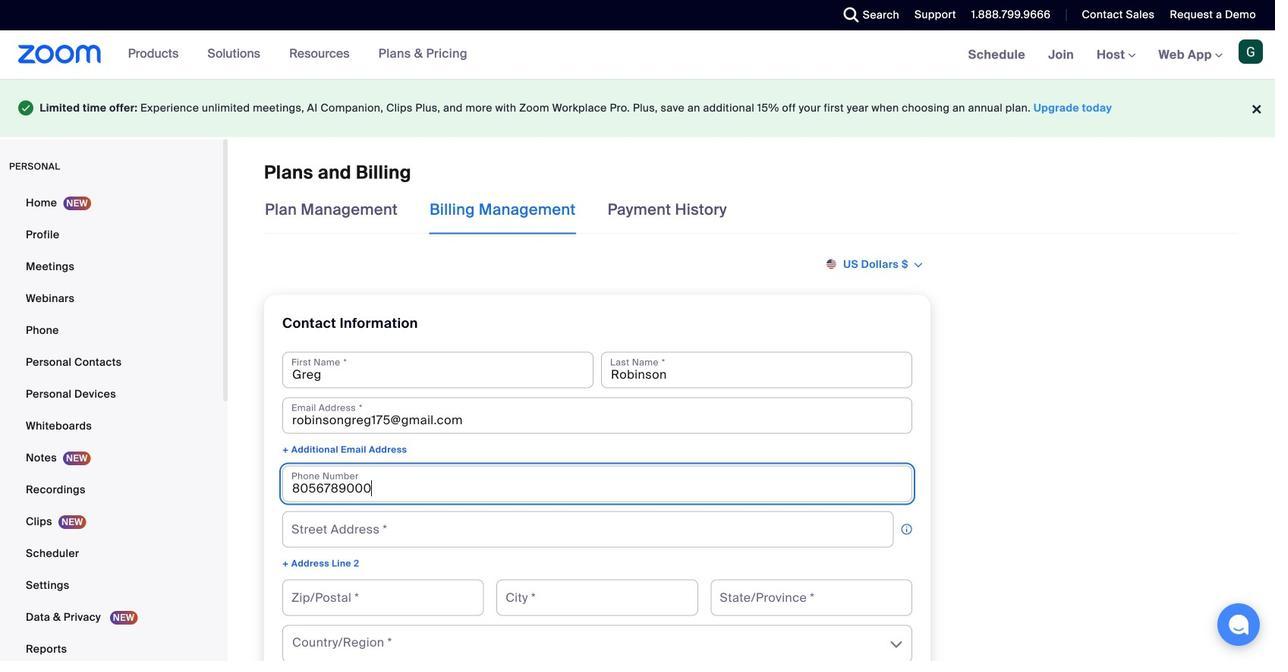 Task type: vqa. For each thing, say whether or not it's contained in the screenshot.
the Zip/Postal TEXT FIELD
yes



Task type: describe. For each thing, give the bounding box(es) containing it.
City text field
[[497, 579, 698, 616]]

Zip/Postal text field
[[282, 579, 484, 616]]

Last Name text field
[[601, 352, 912, 388]]

First Name text field
[[282, 352, 594, 388]]

type image
[[18, 97, 34, 119]]

street address text field
[[282, 511, 894, 547]]

meetings navigation
[[957, 30, 1275, 80]]

main content main content
[[228, 139, 1275, 661]]

personal menu menu
[[0, 188, 223, 661]]



Task type: locate. For each thing, give the bounding box(es) containing it.
profile picture image
[[1239, 39, 1263, 64]]

show options image
[[887, 636, 906, 654]]

Phone Number text field
[[282, 465, 912, 502]]

zoom logo image
[[18, 45, 101, 64]]

none field inside the main content main content
[[282, 511, 894, 547]]

State/province text field
[[711, 579, 912, 616]]

open chat image
[[1228, 614, 1249, 635]]

Email Address text field
[[282, 397, 912, 434]]

banner
[[0, 30, 1275, 80]]

footer
[[0, 79, 1275, 137]]

Country/Region text field
[[283, 626, 912, 661]]

None field
[[282, 511, 894, 547]]

product information navigation
[[101, 30, 479, 79]]



